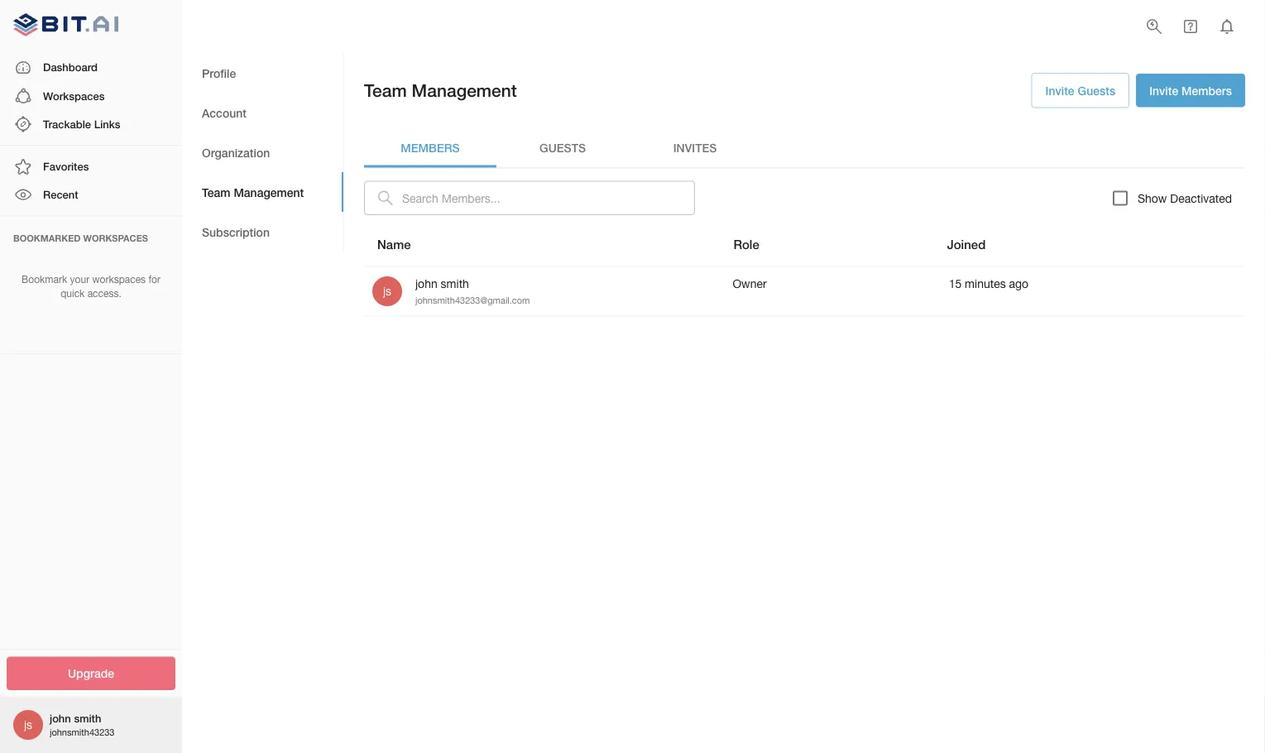 Task type: locate. For each thing, give the bounding box(es) containing it.
role
[[734, 237, 760, 252]]

smith inside john smith johnsmith43233@gmail.com
[[441, 277, 469, 290]]

0 horizontal spatial smith
[[74, 712, 101, 725]]

smith up johnsmith43233@gmail.com
[[441, 277, 469, 290]]

john up johnsmith43233
[[50, 712, 71, 725]]

your
[[70, 274, 90, 285]]

workspaces button
[[0, 82, 182, 110]]

recent
[[43, 188, 78, 201]]

invite guests
[[1046, 84, 1116, 97]]

john up johnsmith43233@gmail.com
[[416, 277, 438, 290]]

0 vertical spatial team
[[364, 80, 407, 101]]

team management up members button
[[364, 80, 517, 101]]

management up members button
[[412, 80, 517, 101]]

0 vertical spatial management
[[412, 80, 517, 101]]

js left john smith johnsmith43233 at the bottom of the page
[[24, 718, 32, 732]]

workspaces
[[43, 89, 105, 102]]

workspaces
[[92, 274, 146, 285]]

john
[[416, 277, 438, 290], [50, 712, 71, 725]]

tab list containing members
[[364, 128, 1246, 168]]

johnsmith43233
[[50, 727, 115, 738]]

1 horizontal spatial john
[[416, 277, 438, 290]]

0 vertical spatial team management
[[364, 80, 517, 101]]

invite members
[[1150, 84, 1233, 97]]

invite
[[1046, 84, 1075, 97], [1150, 84, 1179, 97]]

1 vertical spatial john
[[50, 712, 71, 725]]

js
[[383, 284, 392, 298], [24, 718, 32, 732]]

john inside john smith johnsmith43233
[[50, 712, 71, 725]]

subscription
[[202, 225, 270, 239]]

0 vertical spatial john
[[416, 277, 438, 290]]

profile link
[[182, 53, 344, 93]]

0 horizontal spatial js
[[24, 718, 32, 732]]

0 horizontal spatial management
[[234, 185, 304, 199]]

invite inside invite members button
[[1150, 84, 1179, 97]]

team up "subscription"
[[202, 185, 231, 199]]

1 vertical spatial team management
[[202, 185, 304, 199]]

1 horizontal spatial team
[[364, 80, 407, 101]]

1 horizontal spatial invite
[[1150, 84, 1179, 97]]

invite members button
[[1137, 74, 1246, 107]]

smith inside john smith johnsmith43233
[[74, 712, 101, 725]]

team management down organization link
[[202, 185, 304, 199]]

invite inside the invite guests button
[[1046, 84, 1075, 97]]

1 horizontal spatial management
[[412, 80, 517, 101]]

smith up johnsmith43233
[[74, 712, 101, 725]]

john inside john smith johnsmith43233@gmail.com
[[416, 277, 438, 290]]

organization link
[[182, 132, 344, 172]]

0 horizontal spatial team management
[[202, 185, 304, 199]]

management down organization link
[[234, 185, 304, 199]]

john smith johnsmith43233@gmail.com
[[416, 277, 530, 306]]

0 horizontal spatial john
[[50, 712, 71, 725]]

team
[[364, 80, 407, 101], [202, 185, 231, 199]]

invite left guests
[[1046, 84, 1075, 97]]

1 horizontal spatial smith
[[441, 277, 469, 290]]

account link
[[182, 93, 344, 132]]

team management inside the team management link
[[202, 185, 304, 199]]

organization
[[202, 145, 270, 159]]

1 horizontal spatial tab list
[[364, 128, 1246, 168]]

members
[[1182, 84, 1233, 97]]

for
[[149, 274, 161, 285]]

0 horizontal spatial tab list
[[182, 53, 344, 252]]

upgrade button
[[7, 657, 176, 690]]

0 horizontal spatial invite
[[1046, 84, 1075, 97]]

0 vertical spatial smith
[[441, 277, 469, 290]]

1 vertical spatial smith
[[74, 712, 101, 725]]

smith
[[441, 277, 469, 290], [74, 712, 101, 725]]

members button
[[364, 128, 497, 168]]

upgrade
[[68, 667, 114, 681]]

access.
[[87, 288, 122, 299]]

1 horizontal spatial team management
[[364, 80, 517, 101]]

team up members
[[364, 80, 407, 101]]

1 horizontal spatial js
[[383, 284, 392, 298]]

profile
[[202, 66, 236, 80]]

show deactivated
[[1138, 191, 1233, 205]]

trackable links
[[43, 118, 120, 130]]

0 horizontal spatial team
[[202, 185, 231, 199]]

invites button
[[629, 128, 762, 168]]

management
[[412, 80, 517, 101], [234, 185, 304, 199]]

2 invite from the left
[[1150, 84, 1179, 97]]

bookmarked workspaces
[[13, 233, 148, 243]]

1 vertical spatial team
[[202, 185, 231, 199]]

john smith johnsmith43233
[[50, 712, 115, 738]]

favorites button
[[0, 152, 182, 181]]

team management
[[364, 80, 517, 101], [202, 185, 304, 199]]

invite left members
[[1150, 84, 1179, 97]]

tab list
[[182, 53, 344, 252], [364, 128, 1246, 168]]

js down name
[[383, 284, 392, 298]]

deactivated
[[1171, 191, 1233, 205]]

1 invite from the left
[[1046, 84, 1075, 97]]

account
[[202, 106, 247, 119]]

1 vertical spatial management
[[234, 185, 304, 199]]

links
[[94, 118, 120, 130]]

smith for john smith johnsmith43233
[[74, 712, 101, 725]]



Task type: describe. For each thing, give the bounding box(es) containing it.
1 vertical spatial js
[[24, 718, 32, 732]]

john for john smith johnsmith43233@gmail.com
[[416, 277, 438, 290]]

smith for john smith johnsmith43233@gmail.com
[[441, 277, 469, 290]]

joined
[[948, 237, 986, 252]]

invite for invite members
[[1150, 84, 1179, 97]]

invite guests button
[[1032, 73, 1130, 108]]

name
[[378, 237, 411, 252]]

show
[[1138, 191, 1168, 205]]

dashboard button
[[0, 53, 182, 82]]

recent button
[[0, 181, 182, 209]]

management inside tab list
[[234, 185, 304, 199]]

bookmarked
[[13, 233, 81, 243]]

bookmark
[[22, 274, 67, 285]]

members
[[401, 141, 460, 155]]

guests
[[1078, 84, 1116, 97]]

team management link
[[182, 172, 344, 212]]

0 vertical spatial js
[[383, 284, 392, 298]]

15
[[949, 277, 962, 290]]

guests
[[540, 141, 586, 155]]

workspaces
[[83, 233, 148, 243]]

bookmark your workspaces for quick access.
[[22, 274, 161, 299]]

minutes
[[965, 277, 1006, 290]]

subscription link
[[182, 212, 344, 252]]

favorites
[[43, 160, 89, 173]]

john for john smith johnsmith43233
[[50, 712, 71, 725]]

ago
[[1010, 277, 1029, 290]]

trackable links button
[[0, 110, 182, 138]]

dashboard
[[43, 61, 98, 74]]

owner
[[733, 277, 767, 290]]

quick
[[61, 288, 85, 299]]

tab list containing profile
[[182, 53, 344, 252]]

johnsmith43233@gmail.com
[[416, 295, 530, 306]]

invites
[[674, 141, 717, 155]]

15 minutes ago
[[949, 277, 1029, 290]]

trackable
[[43, 118, 91, 130]]

guests button
[[497, 128, 629, 168]]

team inside tab list
[[202, 185, 231, 199]]

invite for invite guests
[[1046, 84, 1075, 97]]

Search Members... search field
[[402, 181, 695, 215]]



